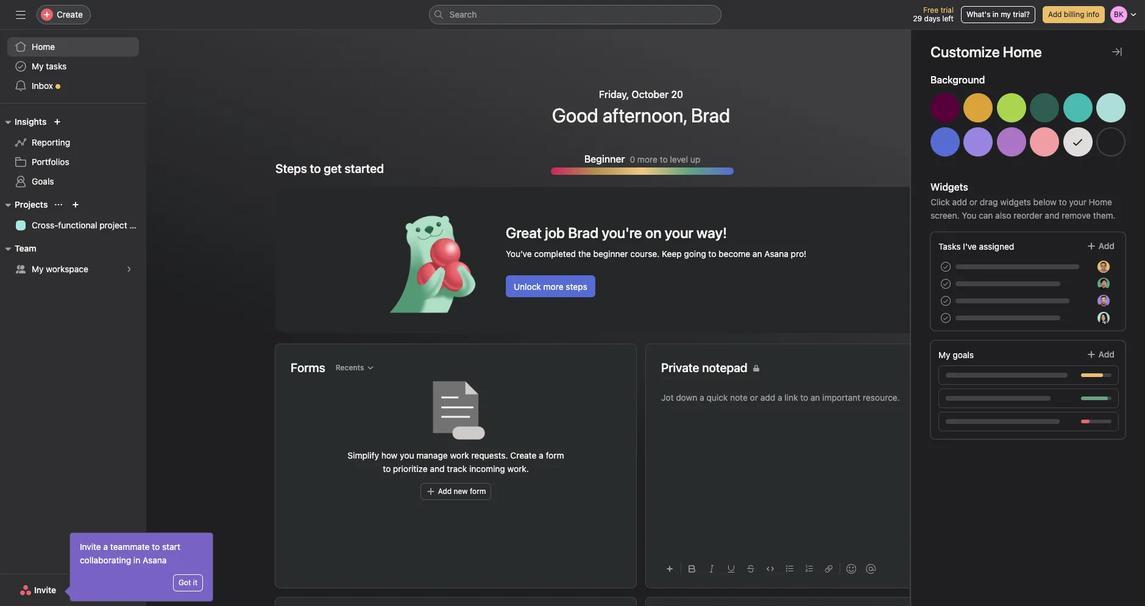 Task type: describe. For each thing, give the bounding box(es) containing it.
recents button
[[330, 360, 379, 377]]

bold image
[[689, 566, 696, 573]]

my for my tasks
[[32, 61, 44, 71]]

you
[[962, 210, 977, 221]]

widgets
[[931, 182, 968, 193]]

to right steps
[[310, 162, 321, 176]]

invite button
[[12, 580, 64, 602]]

unlock more steps
[[514, 282, 587, 292]]

add button for my goals
[[1078, 344, 1123, 366]]

how
[[381, 450, 398, 461]]

friday, october 20 good afternoon, brad
[[552, 89, 730, 127]]

reporting link
[[7, 133, 139, 152]]

home inside 'link'
[[32, 41, 55, 52]]

home inside click add or drag widgets below to your home screen. you can also reorder and remove them.
[[1089, 197, 1112, 207]]

my workspace
[[32, 264, 88, 274]]

i've
[[963, 241, 977, 252]]

forms
[[291, 361, 325, 375]]

emoji image
[[847, 564, 856, 574]]

level
[[670, 154, 688, 164]]

tasks
[[939, 241, 961, 252]]

my
[[1001, 10, 1011, 19]]

unlock more steps button
[[506, 275, 595, 297]]

insights button
[[0, 115, 47, 129]]

free trial 29 days left
[[913, 5, 954, 23]]

collaborating
[[80, 555, 131, 566]]

you're
[[602, 224, 642, 241]]

to inside click add or drag widgets below to your home screen. you can also reorder and remove them.
[[1059, 197, 1067, 207]]

got
[[179, 578, 191, 588]]

my tasks link
[[7, 57, 139, 76]]

reporting
[[32, 137, 70, 147]]

code image
[[767, 566, 774, 573]]

unlock
[[514, 282, 541, 292]]

assigned
[[979, 241, 1014, 252]]

add new form
[[438, 487, 486, 496]]

bulleted list image
[[786, 566, 794, 573]]

steps
[[275, 162, 307, 176]]

recents
[[336, 363, 364, 372]]

info
[[1087, 10, 1100, 19]]

you've
[[506, 249, 532, 259]]

1 horizontal spatial asana
[[764, 249, 789, 259]]

beginner
[[593, 249, 628, 259]]

or
[[970, 197, 978, 207]]

and inside 'simplify how you manage work requests. create a form to prioritize and track incoming work.'
[[430, 464, 445, 474]]

functional
[[58, 220, 97, 230]]

plan
[[129, 220, 146, 230]]

customize home
[[931, 43, 1042, 60]]

add button for tasks i've assigned
[[1078, 235, 1123, 257]]

october
[[632, 89, 669, 100]]

track
[[447, 464, 467, 474]]

add new form button
[[420, 483, 491, 500]]

in inside button
[[993, 10, 999, 19]]

at mention image
[[866, 564, 876, 574]]

0
[[630, 154, 635, 164]]

search
[[449, 9, 477, 20]]

requests.
[[471, 450, 508, 461]]

what's
[[967, 10, 991, 19]]

new project or portfolio image
[[72, 201, 79, 208]]

in inside invite a teammate to start collaborating in asana got it
[[133, 555, 140, 566]]

beginner
[[584, 154, 625, 165]]

new image
[[54, 118, 61, 126]]

work
[[450, 450, 469, 461]]

brad inside 'friday, october 20 good afternoon, brad'
[[691, 104, 730, 127]]

you've completed the beginner course. keep going to become an asana pro!
[[506, 249, 807, 259]]

free
[[923, 5, 939, 15]]

underline image
[[728, 566, 735, 573]]

get started
[[324, 162, 384, 176]]

to inside invite a teammate to start collaborating in asana got it
[[152, 542, 160, 552]]

simplify how you manage work requests. create a form to prioritize and track incoming work.
[[348, 450, 564, 474]]

your way!
[[665, 224, 727, 241]]

invite a teammate to start collaborating in asana tooltip
[[66, 533, 213, 602]]

link image
[[825, 566, 833, 573]]

friday,
[[599, 89, 629, 100]]

simplify
[[348, 450, 379, 461]]

click
[[931, 197, 950, 207]]

widgets
[[1000, 197, 1031, 207]]

incoming
[[469, 464, 505, 474]]

customize button
[[937, 74, 1007, 96]]

invite for invite
[[34, 585, 56, 595]]

drag
[[980, 197, 998, 207]]

customize
[[957, 79, 999, 90]]

teams element
[[0, 238, 146, 282]]

to inside beginner 0 more to level up
[[660, 154, 668, 164]]

inbox link
[[7, 76, 139, 96]]

add billing info
[[1048, 10, 1100, 19]]

course.
[[630, 249, 660, 259]]

invite for invite a teammate to start collaborating in asana got it
[[80, 542, 101, 552]]

search list box
[[429, 5, 721, 24]]

great
[[506, 224, 542, 241]]

my goals
[[939, 350, 974, 360]]

become
[[719, 249, 750, 259]]

form inside 'simplify how you manage work requests. create a form to prioritize and track incoming work.'
[[546, 450, 564, 461]]

good
[[552, 104, 598, 127]]

home link
[[7, 37, 139, 57]]

asana inside invite a teammate to start collaborating in asana got it
[[143, 555, 167, 566]]

see details, my workspace image
[[126, 266, 133, 273]]

insert an object image
[[666, 566, 673, 573]]

click add or drag widgets below to your home screen. you can also reorder and remove them.
[[931, 197, 1116, 221]]

left
[[942, 14, 954, 23]]

project
[[100, 220, 127, 230]]

steps
[[566, 282, 587, 292]]



Task type: locate. For each thing, give the bounding box(es) containing it.
your
[[1069, 197, 1087, 207]]

new
[[454, 487, 468, 496]]

italics image
[[708, 566, 716, 573]]

1 vertical spatial a
[[103, 542, 108, 552]]

up
[[690, 154, 700, 164]]

0 horizontal spatial and
[[430, 464, 445, 474]]

to left start
[[152, 542, 160, 552]]

my for my goals
[[939, 350, 951, 360]]

private notepad
[[661, 361, 748, 375]]

29
[[913, 14, 922, 23]]

completed
[[534, 249, 576, 259]]

1 horizontal spatial brad
[[691, 104, 730, 127]]

0 vertical spatial my
[[32, 61, 44, 71]]

close customization pane image
[[1112, 47, 1122, 57]]

more
[[637, 154, 658, 164], [543, 282, 564, 292]]

steps to get started
[[275, 162, 384, 176]]

1 vertical spatial create
[[510, 450, 537, 461]]

billing
[[1064, 10, 1085, 19]]

notepad
[[702, 361, 748, 375]]

team button
[[0, 241, 36, 256]]

tasks i've assigned
[[939, 241, 1014, 252]]

and down below at the top right of the page
[[1045, 210, 1060, 221]]

show options, current sort, top image
[[55, 201, 62, 208]]

20
[[671, 89, 683, 100]]

goals
[[32, 176, 54, 187]]

trial
[[941, 5, 954, 15]]

team
[[15, 243, 36, 254]]

1 vertical spatial asana
[[143, 555, 167, 566]]

manage
[[416, 450, 448, 461]]

1 horizontal spatial in
[[993, 10, 999, 19]]

create up home 'link'
[[57, 9, 83, 20]]

cross-
[[32, 220, 58, 230]]

a right requests.
[[539, 450, 543, 461]]

0 vertical spatial home
[[32, 41, 55, 52]]

create inside dropdown button
[[57, 9, 83, 20]]

toolbar
[[661, 555, 992, 583]]

my inside teams element
[[32, 264, 44, 274]]

0 horizontal spatial invite
[[34, 585, 56, 595]]

my tasks
[[32, 61, 67, 71]]

0 vertical spatial in
[[993, 10, 999, 19]]

brad
[[691, 104, 730, 127], [568, 224, 599, 241]]

a inside 'simplify how you manage work requests. create a form to prioritize and track incoming work.'
[[539, 450, 543, 461]]

0 vertical spatial invite
[[80, 542, 101, 552]]

0 horizontal spatial brad
[[568, 224, 599, 241]]

home up my tasks
[[32, 41, 55, 52]]

0 vertical spatial create
[[57, 9, 83, 20]]

form inside button
[[470, 487, 486, 496]]

add
[[952, 197, 967, 207]]

got it button
[[173, 575, 203, 592]]

background option group
[[931, 93, 1126, 162]]

what's in my trial? button
[[961, 6, 1035, 23]]

0 vertical spatial more
[[637, 154, 658, 164]]

1 add button from the top
[[1078, 235, 1123, 257]]

add
[[1048, 10, 1062, 19], [1099, 241, 1115, 251], [1099, 349, 1115, 360], [438, 487, 452, 496]]

in left my at right top
[[993, 10, 999, 19]]

to right going on the top of the page
[[708, 249, 716, 259]]

1 horizontal spatial and
[[1045, 210, 1060, 221]]

brad up up
[[691, 104, 730, 127]]

2 add button from the top
[[1078, 344, 1123, 366]]

0 vertical spatial and
[[1045, 210, 1060, 221]]

work.
[[507, 464, 529, 474]]

them.
[[1093, 210, 1116, 221]]

0 horizontal spatial in
[[133, 555, 140, 566]]

prioritize
[[393, 464, 428, 474]]

portfolios link
[[7, 152, 139, 172]]

keep
[[662, 249, 682, 259]]

a up collaborating
[[103, 542, 108, 552]]

going
[[684, 249, 706, 259]]

days
[[924, 14, 940, 23]]

create button
[[37, 5, 91, 24]]

to down how
[[383, 464, 391, 474]]

hide sidebar image
[[16, 10, 26, 20]]

0 vertical spatial brad
[[691, 104, 730, 127]]

insights element
[[0, 111, 146, 194]]

1 horizontal spatial create
[[510, 450, 537, 461]]

1 horizontal spatial form
[[546, 450, 564, 461]]

1 vertical spatial my
[[32, 264, 44, 274]]

create up the work.
[[510, 450, 537, 461]]

and inside click add or drag widgets below to your home screen. you can also reorder and remove them.
[[1045, 210, 1060, 221]]

my left tasks
[[32, 61, 44, 71]]

trial?
[[1013, 10, 1030, 19]]

private
[[661, 361, 699, 375]]

and down manage
[[430, 464, 445, 474]]

below
[[1033, 197, 1057, 207]]

afternoon,
[[603, 104, 687, 127]]

on
[[645, 224, 662, 241]]

1 horizontal spatial more
[[637, 154, 658, 164]]

pro!
[[791, 249, 807, 259]]

invite
[[80, 542, 101, 552], [34, 585, 56, 595]]

strikethrough image
[[747, 566, 755, 573]]

a inside invite a teammate to start collaborating in asana got it
[[103, 542, 108, 552]]

my down team
[[32, 264, 44, 274]]

home
[[32, 41, 55, 52], [1089, 197, 1112, 207]]

0 horizontal spatial more
[[543, 282, 564, 292]]

numbered list image
[[806, 566, 813, 573]]

create
[[57, 9, 83, 20], [510, 450, 537, 461]]

more inside button
[[543, 282, 564, 292]]

invite inside button
[[34, 585, 56, 595]]

more left steps
[[543, 282, 564, 292]]

asana down start
[[143, 555, 167, 566]]

1 vertical spatial brad
[[568, 224, 599, 241]]

to inside 'simplify how you manage work requests. create a form to prioritize and track incoming work.'
[[383, 464, 391, 474]]

0 vertical spatial asana
[[764, 249, 789, 259]]

tasks
[[46, 61, 67, 71]]

screen.
[[931, 210, 960, 221]]

to left 'your'
[[1059, 197, 1067, 207]]

cross-functional project plan link
[[7, 216, 146, 235]]

add inside button
[[1048, 10, 1062, 19]]

0 horizontal spatial form
[[470, 487, 486, 496]]

background
[[931, 74, 985, 85]]

1 horizontal spatial invite
[[80, 542, 101, 552]]

in down teammate
[[133, 555, 140, 566]]

more right 0
[[637, 154, 658, 164]]

invite a teammate to start collaborating in asana got it
[[80, 542, 197, 588]]

projects element
[[0, 194, 146, 238]]

also
[[995, 210, 1011, 221]]

0 vertical spatial a
[[539, 450, 543, 461]]

to
[[660, 154, 668, 164], [310, 162, 321, 176], [1059, 197, 1067, 207], [708, 249, 716, 259], [383, 464, 391, 474], [152, 542, 160, 552]]

great job brad you're on your way!
[[506, 224, 727, 241]]

global element
[[0, 30, 146, 103]]

cross-functional project plan
[[32, 220, 146, 230]]

home up the them.
[[1089, 197, 1112, 207]]

1 vertical spatial invite
[[34, 585, 56, 595]]

my
[[32, 61, 44, 71], [32, 264, 44, 274], [939, 350, 951, 360]]

brad up the
[[568, 224, 599, 241]]

0 horizontal spatial home
[[32, 41, 55, 52]]

1 vertical spatial more
[[543, 282, 564, 292]]

1 horizontal spatial a
[[539, 450, 543, 461]]

more inside beginner 0 more to level up
[[637, 154, 658, 164]]

create inside 'simplify how you manage work requests. create a form to prioritize and track incoming work.'
[[510, 450, 537, 461]]

to left level
[[660, 154, 668, 164]]

my left goals
[[939, 350, 951, 360]]

invite inside invite a teammate to start collaborating in asana got it
[[80, 542, 101, 552]]

you
[[400, 450, 414, 461]]

search button
[[429, 5, 721, 24]]

my for my workspace
[[32, 264, 44, 274]]

1 vertical spatial add button
[[1078, 344, 1123, 366]]

insights
[[15, 116, 47, 127]]

add billing info button
[[1043, 6, 1105, 23]]

0 horizontal spatial a
[[103, 542, 108, 552]]

asana right an
[[764, 249, 789, 259]]

2 vertical spatial my
[[939, 350, 951, 360]]

my workspace link
[[7, 260, 139, 279]]

1 vertical spatial and
[[430, 464, 445, 474]]

projects
[[15, 199, 48, 210]]

0 horizontal spatial asana
[[143, 555, 167, 566]]

0 vertical spatial add button
[[1078, 235, 1123, 257]]

1 vertical spatial form
[[470, 487, 486, 496]]

add inside button
[[438, 487, 452, 496]]

workspace
[[46, 264, 88, 274]]

1 horizontal spatial home
[[1089, 197, 1112, 207]]

0 horizontal spatial create
[[57, 9, 83, 20]]

remove
[[1062, 210, 1091, 221]]

1 vertical spatial home
[[1089, 197, 1112, 207]]

0 vertical spatial form
[[546, 450, 564, 461]]

can
[[979, 210, 993, 221]]

my inside 'global' element
[[32, 61, 44, 71]]

1 vertical spatial in
[[133, 555, 140, 566]]



Task type: vqa. For each thing, say whether or not it's contained in the screenshot.
in within INVITE A TEAMMATE TO START COLLABORATING IN ASANA GOT IT
yes



